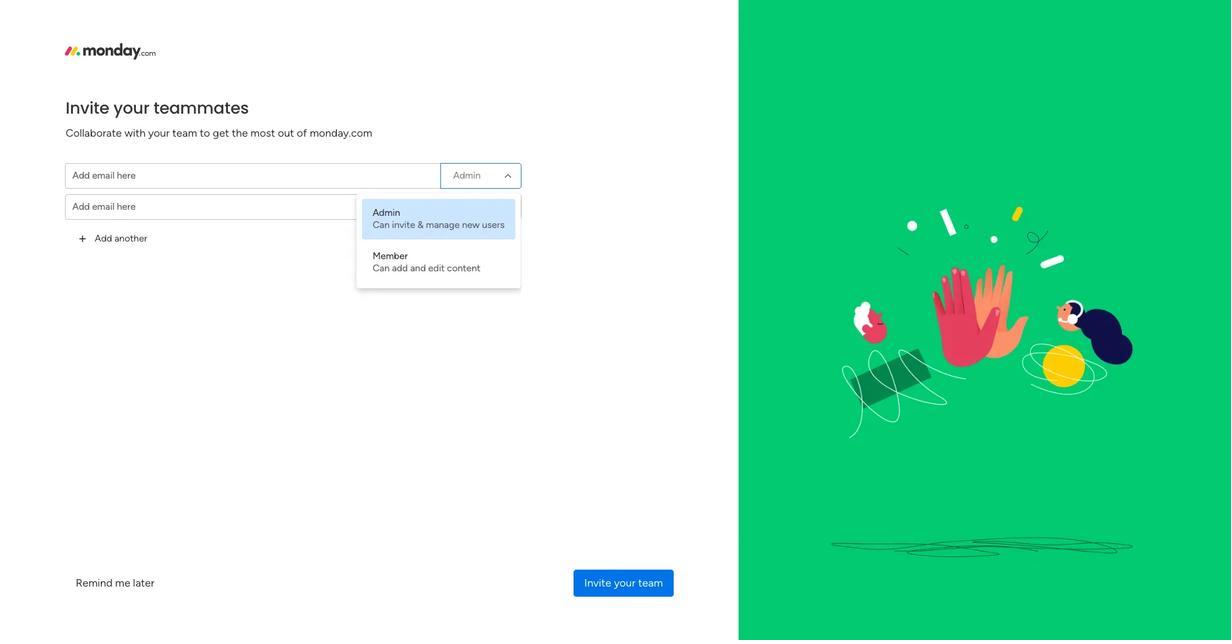 Task type: vqa. For each thing, say whether or not it's contained in the screenshot.
your inside BOOST YOUR WORKFLOW IN MINUTES WITH READY-MADE TEMPLATES
yes



Task type: locate. For each thing, give the bounding box(es) containing it.
1 circle o image from the top
[[1015, 196, 1024, 206]]

workspace down member
[[369, 270, 414, 282]]

0 vertical spatial to
[[200, 126, 210, 139]]

to left get at left top
[[200, 126, 210, 139]]

can
[[373, 219, 390, 230], [373, 262, 390, 274]]

Add email here email field
[[65, 163, 441, 188], [65, 194, 441, 220]]

another
[[115, 232, 147, 244]]

0 vertical spatial team
[[172, 126, 197, 139]]

collaborate
[[66, 126, 122, 139]]

0 vertical spatial with
[[124, 126, 146, 139]]

your for invite your team
[[614, 577, 636, 589]]

monday.com down started
[[1095, 542, 1149, 554]]

0 vertical spatial invite
[[66, 96, 109, 119]]

1 vertical spatial to
[[110, 197, 119, 208]]

browse workspaces
[[16, 107, 99, 119]]

invite for invite your team
[[585, 577, 612, 589]]

with down invite your teammates
[[124, 126, 146, 139]]

create
[[121, 197, 149, 208]]

admin can invite & manage new users
[[373, 207, 505, 230]]

0 horizontal spatial monday.com
[[310, 126, 373, 139]]

admin inside admin can invite & manage new users
[[373, 207, 400, 218]]

logo image
[[65, 43, 156, 60]]

me
[[115, 577, 130, 589]]

and
[[410, 262, 426, 274]]

1 vertical spatial invite
[[585, 577, 612, 589]]

Search in workspace field
[[28, 134, 113, 150]]

to inside request to join button
[[92, 246, 101, 258]]

0 horizontal spatial team
[[172, 126, 197, 139]]

2 circle o image from the top
[[1015, 213, 1024, 224]]

workspaces
[[49, 107, 99, 119]]

get
[[213, 126, 229, 139]]

1 horizontal spatial with
[[1158, 398, 1179, 411]]

mobile
[[1077, 212, 1108, 224]]

our
[[1058, 212, 1075, 224]]

this
[[33, 182, 50, 193]]

teammates
[[154, 96, 249, 119]]

monday.com
[[310, 126, 373, 139], [1095, 542, 1149, 554]]

can inside admin can invite & manage new users
[[373, 219, 390, 230]]

getting started learn how monday.com works
[[1048, 527, 1177, 554]]

team
[[172, 126, 197, 139], [639, 577, 663, 589]]

invite for invite your teammates
[[66, 96, 109, 119]]

add email here email field down most
[[65, 163, 441, 188]]

0 vertical spatial add email here email field
[[65, 163, 441, 188]]

most
[[251, 126, 275, 139]]

remind me later
[[76, 577, 155, 589]]

1 horizontal spatial invite
[[585, 577, 612, 589]]

workspace up the content.
[[62, 197, 108, 208]]

monday.com down visited
[[310, 126, 373, 139]]

0 horizontal spatial to
[[92, 246, 101, 258]]

add
[[95, 232, 112, 244]]

1 add email here email field from the top
[[65, 163, 441, 188]]

team inside button
[[639, 577, 663, 589]]

monday.com inside invite your teammates dialog
[[310, 126, 373, 139]]

the
[[232, 126, 248, 139]]

1 vertical spatial add email here email field
[[65, 194, 441, 220]]

invite your team button
[[574, 570, 674, 597]]

request to join
[[54, 246, 118, 258]]

your inside button
[[614, 577, 636, 589]]

content
[[447, 262, 481, 274]]

member can add and edit content
[[373, 250, 481, 274]]

join
[[103, 246, 118, 258]]

content.
[[69, 211, 104, 223]]

1 vertical spatial team
[[639, 577, 663, 589]]

workspace
[[53, 182, 99, 193], [62, 197, 108, 208], [369, 270, 414, 282]]

your inside boost your workflow in minutes with ready-made templates
[[1034, 398, 1056, 411]]

can down member
[[373, 262, 390, 274]]

1 horizontal spatial to
[[110, 197, 119, 208]]

1 vertical spatial can
[[373, 262, 390, 274]]

1 vertical spatial monday.com
[[1095, 542, 1149, 554]]

workspace up this
[[53, 182, 99, 193]]

circle o image
[[1015, 196, 1024, 206], [1015, 213, 1024, 224]]

collaborate with your team to get the most out of monday.com
[[66, 126, 373, 139]]

invite inside button
[[585, 577, 612, 589]]

admin
[[453, 170, 481, 181], [453, 201, 481, 212], [373, 207, 400, 218]]

new
[[462, 219, 480, 230]]

invite
[[66, 96, 109, 119], [585, 577, 612, 589]]

can inside member can add and edit content
[[373, 262, 390, 274]]

0 vertical spatial can
[[373, 219, 390, 230]]

0 vertical spatial circle o image
[[1015, 196, 1024, 206]]

to
[[200, 126, 210, 139], [110, 197, 119, 208], [92, 246, 101, 258]]

0 horizontal spatial invite
[[66, 96, 109, 119]]

add another button
[[65, 225, 158, 252]]

invite your teammates
[[66, 96, 249, 119]]

is
[[101, 182, 108, 193]]

monday.com inside getting started learn how monday.com works
[[1095, 542, 1149, 554]]

manage
[[426, 219, 460, 230]]

0 vertical spatial monday.com
[[310, 126, 373, 139]]

1 horizontal spatial monday.com
[[1095, 542, 1149, 554]]

add email here email field up project
[[65, 194, 441, 220]]

1 can from the top
[[373, 219, 390, 230]]

with right minutes
[[1158, 398, 1179, 411]]

1 vertical spatial circle o image
[[1015, 213, 1024, 224]]

edit
[[428, 262, 445, 274]]

1 vertical spatial with
[[1158, 398, 1179, 411]]

0 horizontal spatial with
[[124, 126, 146, 139]]

with inside invite your teammates dialog
[[124, 126, 146, 139]]

2 can from the top
[[373, 262, 390, 274]]

with
[[124, 126, 146, 139], [1158, 398, 1179, 411]]

invite your team image
[[767, 0, 1204, 640]]

1 horizontal spatial team
[[639, 577, 663, 589]]

to left join
[[92, 246, 101, 258]]

add
[[392, 262, 408, 274]]

remind
[[76, 577, 113, 589]]

can for can invite & manage new users
[[373, 219, 390, 230]]

of
[[297, 126, 307, 139]]

can left invite
[[373, 219, 390, 230]]

in
[[1105, 398, 1114, 411]]

your
[[113, 96, 150, 119], [148, 126, 170, 139], [1034, 398, 1056, 411], [614, 577, 636, 589]]

to down empty.
[[110, 197, 119, 208]]

out
[[278, 126, 294, 139]]

work management > main workspace
[[257, 270, 414, 282]]

2 add email here email field from the top
[[65, 194, 441, 220]]

2 vertical spatial to
[[92, 246, 101, 258]]

2 horizontal spatial to
[[200, 126, 210, 139]]

browse
[[16, 107, 47, 119]]

request
[[54, 246, 89, 258]]



Task type: describe. For each thing, give the bounding box(es) containing it.
this
[[44, 197, 60, 208]]

add to favorites image
[[397, 247, 410, 261]]

member
[[373, 250, 408, 262]]

project management
[[259, 248, 364, 261]]

0 vertical spatial workspace
[[53, 182, 99, 193]]

install our mobile app
[[1029, 212, 1129, 224]]

close recently visited image
[[223, 110, 239, 127]]

empty.
[[110, 182, 139, 193]]

work
[[257, 270, 277, 282]]

app
[[1110, 212, 1129, 224]]

visited
[[294, 111, 332, 126]]

to inside this workspace is empty. join this workspace to create content.
[[110, 197, 119, 208]]

management
[[279, 270, 335, 282]]

project
[[259, 248, 296, 261]]

invite
[[392, 219, 415, 230]]

can for can add and edit content
[[373, 262, 390, 274]]

your for invite your teammates
[[113, 96, 150, 119]]

browse workspaces button
[[9, 103, 135, 124]]

with inside boost your workflow in minutes with ready-made templates
[[1158, 398, 1179, 411]]

works
[[1152, 542, 1177, 554]]

recently
[[242, 111, 291, 126]]

templates image image
[[1007, 292, 1186, 386]]

invite your teammates dialog
[[0, 0, 1232, 640]]

add another
[[95, 232, 147, 244]]

later
[[133, 577, 155, 589]]

request to join button
[[49, 241, 124, 263]]

workflow
[[1058, 398, 1103, 411]]

install our mobile app link
[[1015, 211, 1198, 226]]

this workspace is empty. join this workspace to create content.
[[24, 182, 149, 223]]

join
[[24, 197, 42, 208]]

>
[[338, 270, 344, 282]]

started
[[1084, 527, 1115, 538]]

&
[[418, 219, 424, 230]]

made
[[1035, 414, 1062, 427]]

2 vertical spatial workspace
[[369, 270, 414, 282]]

boost your workflow in minutes with ready-made templates
[[1003, 398, 1179, 427]]

learn
[[1048, 542, 1072, 554]]

ready-
[[1003, 414, 1035, 427]]

how
[[1074, 542, 1092, 554]]

to inside invite your teammates dialog
[[200, 126, 210, 139]]

1 vertical spatial workspace
[[62, 197, 108, 208]]

circle o image inside install our mobile app link
[[1015, 213, 1024, 224]]

templates
[[1064, 414, 1113, 427]]

getting started element
[[995, 513, 1198, 567]]

users
[[482, 219, 505, 230]]

recently visited
[[242, 111, 332, 126]]

getting
[[1048, 527, 1082, 538]]

invite your team
[[585, 577, 663, 589]]

management
[[298, 248, 364, 261]]

your for boost your workflow in minutes with ready-made templates
[[1034, 398, 1056, 411]]

install
[[1029, 212, 1055, 224]]

boost
[[1003, 398, 1031, 411]]

minutes
[[1117, 398, 1155, 411]]

remind me later button
[[65, 570, 165, 597]]

main
[[346, 270, 366, 282]]



